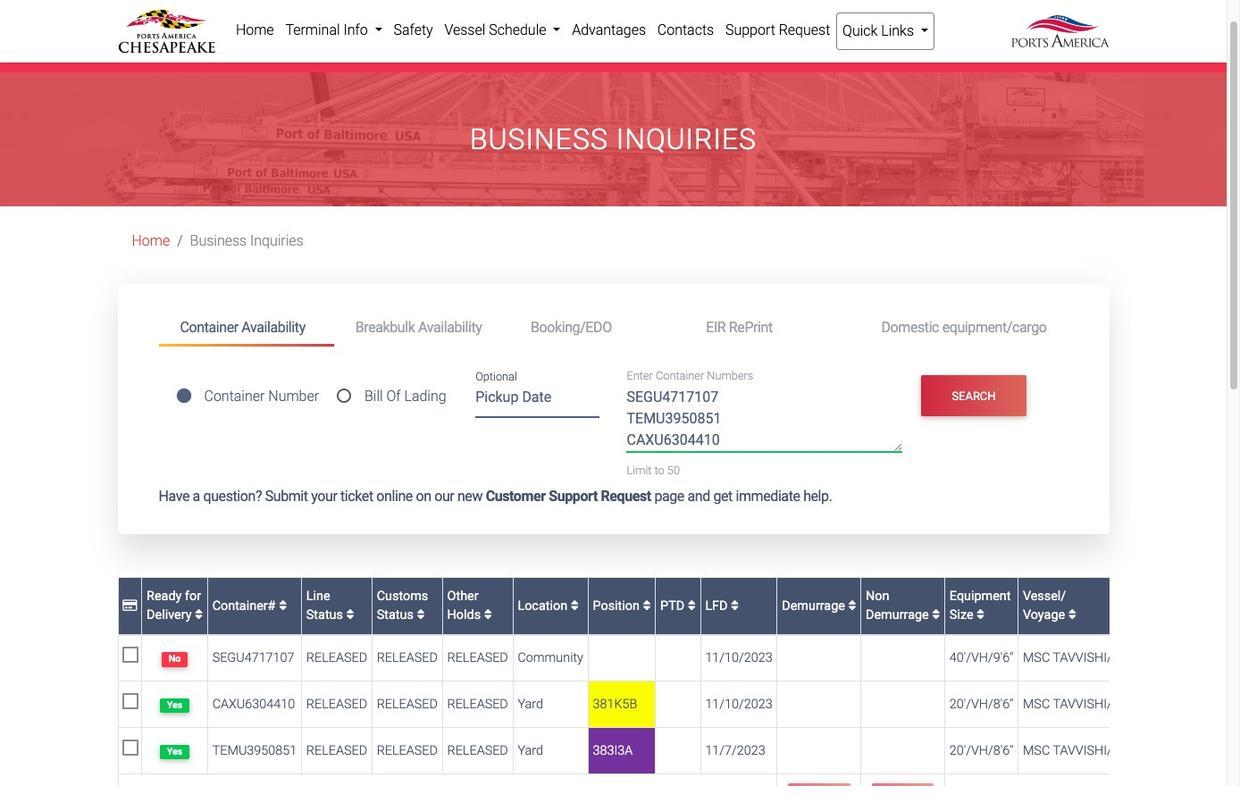Task type: describe. For each thing, give the bounding box(es) containing it.
quick
[[843, 22, 878, 39]]

11/7/2023
[[706, 744, 766, 759]]

container#
[[212, 599, 279, 614]]

booking/edo
[[531, 319, 612, 336]]

terminal
[[286, 21, 340, 38]]

sort image for vessel/ voyage
[[1069, 609, 1077, 622]]

vessel schedule
[[445, 21, 550, 38]]

11/10/2023 for yard
[[706, 697, 773, 712]]

during
[[770, 39, 807, 55]]

have a question? submit your ticket online on our new customer support request page and get immediate help.
[[159, 488, 833, 505]]

segu4717107
[[212, 651, 295, 666]]

our
[[435, 488, 454, 505]]

1 horizontal spatial business inquiries
[[470, 123, 757, 157]]

0 vertical spatial business
[[470, 123, 609, 157]]

caxu6304410
[[212, 697, 295, 712]]

equipment
[[950, 589, 1012, 604]]

advantages link
[[567, 13, 652, 48]]

submit
[[265, 488, 308, 505]]

position link
[[593, 599, 651, 614]]

new
[[458, 488, 483, 505]]

number
[[268, 388, 319, 405]]

safety link
[[388, 13, 439, 48]]

20'/vh/8'6" for 11/10/2023
[[950, 697, 1014, 712]]

sort image for lfd
[[731, 599, 739, 612]]

lading
[[404, 388, 447, 405]]

gate
[[250, 39, 276, 55]]

50
[[668, 464, 680, 477]]

hours.
[[870, 39, 907, 55]]

line status
[[306, 589, 346, 623]]

demurrage inside non demurrage
[[866, 608, 929, 623]]

optional
[[476, 370, 517, 383]]

tavvishi/342a for 381k5b
[[1053, 697, 1142, 712]]

ticket
[[341, 488, 373, 505]]

to inside alert
[[380, 39, 391, 55]]

community
[[518, 651, 584, 666]]

online
[[377, 488, 413, 505]]

support request
[[726, 21, 831, 38]]

383i3a
[[593, 744, 633, 759]]

customs status
[[377, 589, 428, 623]]

sort image inside ptd link
[[688, 599, 696, 612]]

limit
[[627, 464, 652, 477]]

sort image for line status
[[346, 609, 354, 622]]

msc tavvishi/342a for 381k5b
[[1024, 697, 1142, 712]]

no inside alert
[[640, 39, 658, 55]]

search button
[[922, 376, 1027, 417]]

wednesday,
[[470, 39, 544, 55]]

support request link
[[720, 13, 837, 48]]

container for container availability
[[180, 319, 239, 336]]

1 vertical spatial container
[[656, 370, 705, 383]]

terminal info link
[[280, 13, 388, 48]]

credit card image
[[123, 599, 137, 612]]

terminal info
[[286, 21, 372, 38]]

non
[[866, 589, 890, 604]]

be
[[301, 39, 317, 55]]

vessel/
[[1024, 589, 1067, 604]]

1 msc tavvishi/342a from the top
[[1024, 651, 1142, 666]]

bill of lading
[[365, 388, 447, 405]]

0 vertical spatial request
[[779, 21, 831, 38]]

location
[[518, 599, 571, 614]]

1 tavvishi/342a from the top
[[1053, 651, 1142, 666]]

main
[[218, 39, 246, 55]]

quick links
[[843, 22, 918, 39]]

have
[[159, 488, 190, 505]]

get
[[714, 488, 733, 505]]

tavvishi/342a for 383i3a
[[1053, 744, 1142, 759]]

equipment size
[[950, 589, 1012, 623]]

ptd link
[[661, 599, 696, 614]]

eir
[[706, 319, 726, 336]]

sort image for other holds
[[484, 609, 492, 622]]

contacts
[[658, 21, 714, 38]]

msc for 383i3a
[[1024, 744, 1051, 759]]

0 vertical spatial home link
[[230, 13, 280, 48]]

breakbulk availability link
[[334, 311, 510, 344]]

question?
[[203, 488, 262, 505]]

close image
[[1097, 37, 1110, 58]]

381k5b
[[593, 697, 638, 712]]

safety
[[394, 21, 433, 38]]

customer
[[486, 488, 546, 505]]

0 horizontal spatial no
[[169, 654, 181, 665]]

your
[[311, 488, 337, 505]]

40'/vh/9'6"
[[950, 651, 1014, 666]]

other
[[447, 589, 479, 604]]

1 horizontal spatial inquiries
[[617, 123, 757, 157]]

0 horizontal spatial support
[[549, 488, 598, 505]]

enter
[[627, 370, 653, 383]]

msc tavvishi/342a for 383i3a
[[1024, 744, 1142, 759]]

container availability
[[180, 319, 306, 336]]

reprint
[[729, 319, 773, 336]]

0 horizontal spatial business inquiries
[[190, 233, 304, 250]]

other holds
[[447, 589, 484, 623]]

the seagirt main gate will be extended to 5:30 pm on wednesday, november 1st. no exports or reefers during  extended hours. link
[[146, 39, 907, 55]]

the seagirt main gate will be extended to 5:30 pm on wednesday, november 1st. no exports or reefers during  extended hours. alert
[[0, 23, 1227, 73]]

container availability link
[[159, 311, 334, 347]]

lfd link
[[706, 599, 739, 614]]

status for customs
[[377, 608, 414, 623]]

limit to 50
[[627, 464, 680, 477]]

equipment/cargo
[[943, 319, 1047, 336]]

yard for 383i3a
[[518, 744, 543, 759]]

holds
[[447, 608, 481, 623]]

domestic
[[882, 319, 940, 336]]



Task type: vqa. For each thing, say whether or not it's contained in the screenshot.


Task type: locate. For each thing, give the bounding box(es) containing it.
sort image
[[279, 599, 287, 612], [571, 599, 579, 612], [731, 599, 739, 612], [849, 599, 857, 612], [977, 609, 985, 622]]

0 vertical spatial container
[[180, 319, 239, 336]]

sort image down equipment
[[977, 609, 985, 622]]

search
[[952, 389, 996, 403]]

container up container number
[[180, 319, 239, 336]]

voyage
[[1024, 608, 1066, 623]]

1 vertical spatial on
[[416, 488, 431, 505]]

msc tavvishi/342a
[[1024, 651, 1142, 666], [1024, 697, 1142, 712], [1024, 744, 1142, 759]]

0 vertical spatial business inquiries
[[470, 123, 757, 157]]

0 vertical spatial 20'/vh/8'6"
[[950, 697, 1014, 712]]

container number
[[204, 388, 319, 405]]

sort image for customs status
[[417, 609, 425, 622]]

0 vertical spatial home
[[236, 21, 274, 38]]

contacts link
[[652, 13, 720, 48]]

1 vertical spatial business
[[190, 233, 247, 250]]

sort image right voyage
[[1069, 609, 1077, 622]]

2 vertical spatial msc
[[1024, 744, 1051, 759]]

immediate
[[736, 488, 801, 505]]

yard down 'community'
[[518, 697, 543, 712]]

1st.
[[614, 39, 636, 55]]

advantages
[[572, 21, 646, 38]]

0 horizontal spatial home link
[[132, 233, 170, 250]]

on left our
[[416, 488, 431, 505]]

1 vertical spatial msc tavvishi/342a
[[1024, 697, 1142, 712]]

0 vertical spatial to
[[380, 39, 391, 55]]

size
[[950, 608, 974, 623]]

ptd
[[661, 599, 688, 614]]

11/10/2023 down lfd link
[[706, 651, 773, 666]]

1 vertical spatial support
[[549, 488, 598, 505]]

0 horizontal spatial status
[[306, 608, 343, 623]]

demurrage down non
[[866, 608, 929, 623]]

2 vertical spatial tavvishi/342a
[[1053, 744, 1142, 759]]

0 horizontal spatial availability
[[242, 319, 306, 336]]

extended right during
[[811, 39, 866, 55]]

breakbulk
[[356, 319, 415, 336]]

sort image for demurrage
[[849, 599, 857, 612]]

1 vertical spatial home
[[132, 233, 170, 250]]

status inside line status
[[306, 608, 343, 623]]

5:30
[[395, 39, 423, 55]]

1 horizontal spatial request
[[779, 21, 831, 38]]

quick links link
[[837, 13, 935, 50]]

bill
[[365, 388, 383, 405]]

yard
[[518, 697, 543, 712], [518, 744, 543, 759]]

0 vertical spatial 11/10/2023
[[706, 651, 773, 666]]

request up during
[[779, 21, 831, 38]]

support
[[726, 21, 776, 38], [549, 488, 598, 505]]

2 extended from the left
[[811, 39, 866, 55]]

3 tavvishi/342a from the top
[[1053, 744, 1142, 759]]

support up reefers
[[726, 21, 776, 38]]

0 horizontal spatial to
[[380, 39, 391, 55]]

inquiries
[[617, 123, 757, 157], [250, 233, 304, 250]]

1 msc from the top
[[1024, 651, 1051, 666]]

1 horizontal spatial business
[[470, 123, 609, 157]]

1 vertical spatial yes
[[167, 746, 183, 758]]

non demurrage
[[866, 589, 933, 623]]

to left 5:30
[[380, 39, 391, 55]]

0 horizontal spatial extended
[[321, 39, 376, 55]]

Enter Container Numbers text field
[[627, 387, 903, 452]]

2 status from the left
[[377, 608, 414, 623]]

on inside alert
[[451, 39, 466, 55]]

status for line
[[306, 608, 343, 623]]

0 vertical spatial inquiries
[[617, 123, 757, 157]]

0 vertical spatial support
[[726, 21, 776, 38]]

0 horizontal spatial home
[[132, 233, 170, 250]]

sort image left non
[[849, 599, 857, 612]]

schedule
[[489, 21, 547, 38]]

0 vertical spatial tavvishi/342a
[[1053, 651, 1142, 666]]

2 vertical spatial container
[[204, 388, 265, 405]]

lfd
[[706, 599, 731, 614]]

availability for container availability
[[242, 319, 306, 336]]

1 horizontal spatial on
[[451, 39, 466, 55]]

help.
[[804, 488, 833, 505]]

vessel/ voyage
[[1024, 589, 1069, 623]]

msc for 381k5b
[[1024, 697, 1051, 712]]

bullhorn image
[[118, 36, 146, 56]]

0 horizontal spatial inquiries
[[250, 233, 304, 250]]

1 status from the left
[[306, 608, 343, 623]]

no down 'delivery'
[[169, 654, 181, 665]]

request
[[779, 21, 831, 38], [601, 488, 652, 505]]

tavvishi/342a
[[1053, 651, 1142, 666], [1053, 697, 1142, 712], [1053, 744, 1142, 759]]

1 vertical spatial msc
[[1024, 697, 1051, 712]]

no
[[640, 39, 658, 55], [169, 654, 181, 665]]

temu3950851
[[212, 744, 297, 759]]

and
[[688, 488, 711, 505]]

a
[[193, 488, 200, 505]]

position
[[593, 599, 643, 614]]

1 horizontal spatial support
[[726, 21, 776, 38]]

1 horizontal spatial status
[[377, 608, 414, 623]]

1 horizontal spatial availability
[[418, 319, 482, 336]]

home
[[236, 21, 274, 38], [132, 233, 170, 250]]

yard for 381k5b
[[518, 697, 543, 712]]

ready
[[147, 589, 182, 604]]

will
[[280, 39, 297, 55]]

sort image inside demurrage link
[[849, 599, 857, 612]]

of
[[387, 388, 401, 405]]

numbers
[[707, 370, 754, 383]]

sort image down customs
[[417, 609, 425, 622]]

booking/edo link
[[510, 311, 685, 344]]

vessel
[[445, 21, 486, 38]]

2 yes from the top
[[167, 746, 183, 758]]

2 yard from the top
[[518, 744, 543, 759]]

status down line
[[306, 608, 343, 623]]

0 vertical spatial on
[[451, 39, 466, 55]]

1 vertical spatial yard
[[518, 744, 543, 759]]

container inside container availability link
[[180, 319, 239, 336]]

1 horizontal spatial home
[[236, 21, 274, 38]]

msc
[[1024, 651, 1051, 666], [1024, 697, 1051, 712], [1024, 744, 1051, 759]]

eir reprint link
[[685, 311, 860, 344]]

november
[[548, 39, 610, 55]]

1 yard from the top
[[518, 697, 543, 712]]

sort image inside position link
[[643, 599, 651, 612]]

yes left temu3950851
[[167, 746, 183, 758]]

availability up container number
[[242, 319, 306, 336]]

sort image for non demurrage
[[933, 609, 941, 622]]

1 horizontal spatial demurrage
[[866, 608, 929, 623]]

2 20'/vh/8'6" from the top
[[950, 744, 1014, 759]]

0 horizontal spatial business
[[190, 233, 247, 250]]

1 vertical spatial to
[[655, 464, 665, 477]]

links
[[882, 22, 915, 39]]

on down vessel
[[451, 39, 466, 55]]

for
[[185, 589, 201, 604]]

container
[[180, 319, 239, 336], [656, 370, 705, 383], [204, 388, 265, 405]]

1 11/10/2023 from the top
[[706, 651, 773, 666]]

1 horizontal spatial extended
[[811, 39, 866, 55]]

yard left 383i3a on the bottom of page
[[518, 744, 543, 759]]

2 availability from the left
[[418, 319, 482, 336]]

sort image inside container# link
[[279, 599, 287, 612]]

sort image for location
[[571, 599, 579, 612]]

0 horizontal spatial on
[[416, 488, 431, 505]]

sort image for container#
[[279, 599, 287, 612]]

container# link
[[212, 599, 287, 614]]

yes left "caxu6304410"
[[167, 700, 183, 712]]

business
[[470, 123, 609, 157], [190, 233, 247, 250]]

1 vertical spatial request
[[601, 488, 652, 505]]

sort image right ptd link
[[731, 599, 739, 612]]

sort image left size
[[933, 609, 941, 622]]

domestic equipment/cargo
[[882, 319, 1047, 336]]

0 vertical spatial no
[[640, 39, 658, 55]]

seagirt
[[172, 39, 214, 55]]

1 horizontal spatial no
[[640, 39, 658, 55]]

1 vertical spatial business inquiries
[[190, 233, 304, 250]]

1 20'/vh/8'6" from the top
[[950, 697, 1014, 712]]

2 vertical spatial msc tavvishi/342a
[[1024, 744, 1142, 759]]

0 horizontal spatial request
[[601, 488, 652, 505]]

2 msc from the top
[[1024, 697, 1051, 712]]

1 extended from the left
[[321, 39, 376, 55]]

released
[[306, 651, 367, 666], [377, 651, 438, 666], [447, 651, 508, 666], [306, 697, 367, 712], [377, 697, 438, 712], [447, 697, 508, 712], [306, 744, 367, 759], [377, 744, 438, 759], [447, 744, 508, 759]]

sort image right holds
[[484, 609, 492, 622]]

ready for delivery
[[147, 589, 201, 623]]

1 vertical spatial inquiries
[[250, 233, 304, 250]]

pm
[[427, 39, 447, 55]]

sort image left the ptd
[[643, 599, 651, 612]]

container left number on the left
[[204, 388, 265, 405]]

demurrage left non
[[782, 599, 849, 614]]

3 msc from the top
[[1024, 744, 1051, 759]]

yes for temu3950851
[[167, 746, 183, 758]]

status inside customs status
[[377, 608, 414, 623]]

0 vertical spatial msc tavvishi/342a
[[1024, 651, 1142, 666]]

breakbulk availability
[[356, 319, 482, 336]]

0 vertical spatial yard
[[518, 697, 543, 712]]

0 horizontal spatial demurrage
[[782, 599, 849, 614]]

page
[[655, 488, 685, 505]]

to left 50
[[655, 464, 665, 477]]

0 vertical spatial yes
[[167, 700, 183, 712]]

sort image left customs status in the bottom of the page
[[346, 609, 354, 622]]

20'/vh/8'6"
[[950, 697, 1014, 712], [950, 744, 1014, 759]]

the
[[146, 39, 168, 55]]

11/10/2023 for community
[[706, 651, 773, 666]]

1 horizontal spatial home link
[[230, 13, 280, 48]]

1 vertical spatial 11/10/2023
[[706, 697, 773, 712]]

customs
[[377, 589, 428, 604]]

0 vertical spatial msc
[[1024, 651, 1051, 666]]

on
[[451, 39, 466, 55], [416, 488, 431, 505]]

20'/vh/8'6" for 11/7/2023
[[950, 744, 1014, 759]]

2 11/10/2023 from the top
[[706, 697, 773, 712]]

1 availability from the left
[[242, 319, 306, 336]]

1 vertical spatial tavvishi/342a
[[1053, 697, 1142, 712]]

support right "customer"
[[549, 488, 598, 505]]

container for container number
[[204, 388, 265, 405]]

extended down info
[[321, 39, 376, 55]]

status
[[306, 608, 343, 623], [377, 608, 414, 623]]

3 msc tavvishi/342a from the top
[[1024, 744, 1142, 759]]

2 tavvishi/342a from the top
[[1053, 697, 1142, 712]]

sort image
[[643, 599, 651, 612], [688, 599, 696, 612], [195, 609, 203, 622], [346, 609, 354, 622], [417, 609, 425, 622], [484, 609, 492, 622], [933, 609, 941, 622], [1069, 609, 1077, 622]]

sort image left lfd
[[688, 599, 696, 612]]

1 yes from the top
[[167, 700, 183, 712]]

container right enter
[[656, 370, 705, 383]]

availability for breakbulk availability
[[418, 319, 482, 336]]

sort image down 'for'
[[195, 609, 203, 622]]

availability right breakbulk
[[418, 319, 482, 336]]

no right 1st.
[[640, 39, 658, 55]]

sort image inside location link
[[571, 599, 579, 612]]

1 vertical spatial no
[[169, 654, 181, 665]]

yes for caxu6304410
[[167, 700, 183, 712]]

sort image left line
[[279, 599, 287, 612]]

Optional text field
[[476, 383, 600, 418]]

1 horizontal spatial to
[[655, 464, 665, 477]]

status down customs
[[377, 608, 414, 623]]

vessel schedule link
[[439, 13, 567, 48]]

1 vertical spatial 20'/vh/8'6"
[[950, 744, 1014, 759]]

11/10/2023 up 11/7/2023
[[706, 697, 773, 712]]

customer support request link
[[486, 488, 652, 505]]

location link
[[518, 599, 579, 614]]

sort image left position
[[571, 599, 579, 612]]

1 vertical spatial home link
[[132, 233, 170, 250]]

line
[[306, 589, 330, 604]]

business inquiries
[[470, 123, 757, 157], [190, 233, 304, 250]]

sort image inside lfd link
[[731, 599, 739, 612]]

domestic equipment/cargo link
[[860, 311, 1069, 344]]

sort image for ready for delivery
[[195, 609, 203, 622]]

2 msc tavvishi/342a from the top
[[1024, 697, 1142, 712]]

demurrage link
[[782, 599, 857, 614]]

request down the limit
[[601, 488, 652, 505]]



